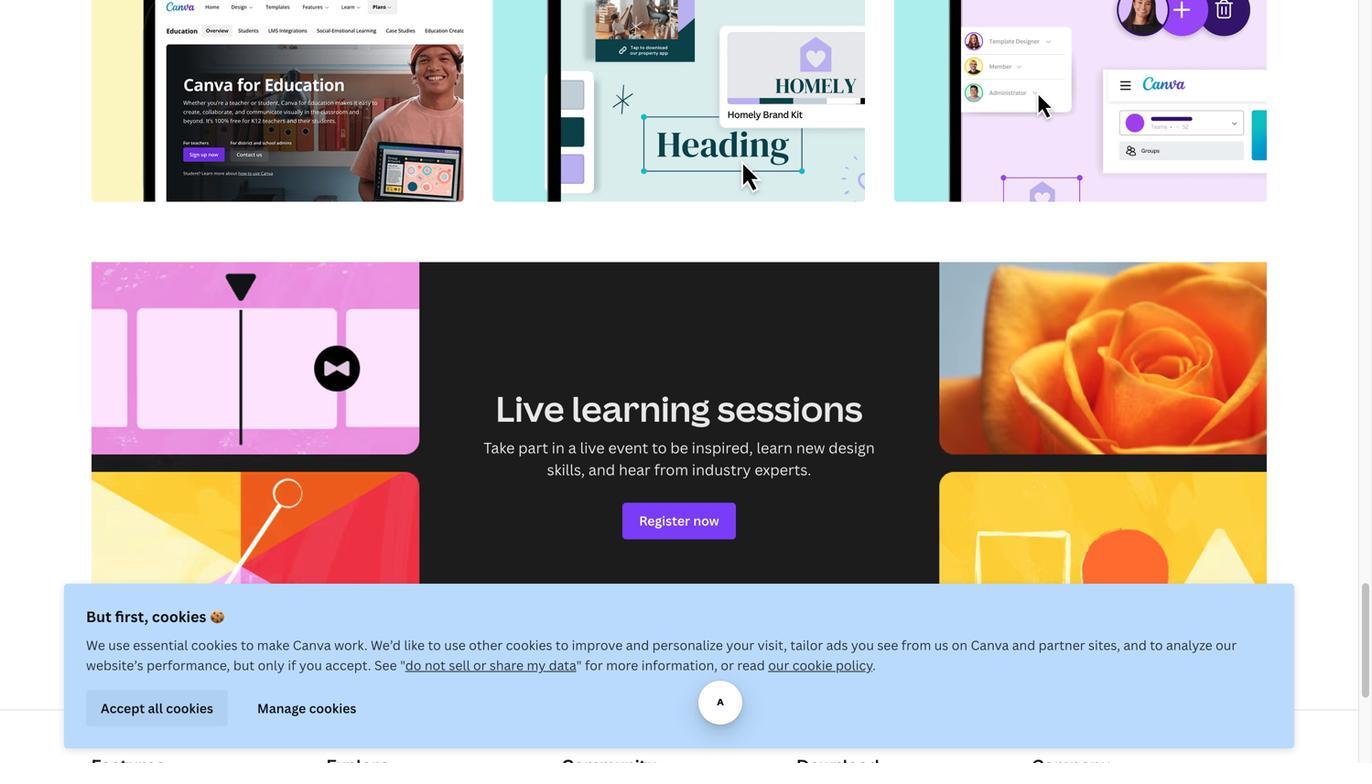 Task type: locate. For each thing, give the bounding box(es) containing it.
personalize
[[652, 637, 723, 654]]

to right like
[[428, 637, 441, 654]]

1 horizontal spatial "
[[576, 657, 582, 674]]

from
[[654, 460, 688, 480], [901, 637, 931, 654]]

you
[[851, 637, 874, 654], [299, 657, 322, 674]]

use up sell at the left bottom
[[444, 637, 466, 654]]

1 " from the left
[[400, 657, 405, 674]]

see
[[374, 657, 397, 674]]

1 vertical spatial from
[[901, 637, 931, 654]]

and left partner at the bottom of page
[[1012, 637, 1036, 654]]

our
[[1216, 637, 1237, 654], [768, 657, 789, 674]]

like
[[404, 637, 425, 654]]

0 horizontal spatial use
[[108, 637, 130, 654]]

1 use from the left
[[108, 637, 130, 654]]

you up policy
[[851, 637, 874, 654]]

0 vertical spatial our
[[1216, 637, 1237, 654]]

to left be
[[652, 438, 667, 458]]

canva up if
[[293, 637, 331, 654]]

cookies right all
[[166, 700, 213, 717]]

if
[[288, 657, 296, 674]]

managing your team in canva for teams image
[[901, 0, 1267, 202]]

first,
[[115, 607, 148, 627]]

see
[[877, 637, 898, 654]]

manage cookies
[[257, 700, 356, 717]]

2 use from the left
[[444, 637, 466, 654]]

our cookie policy link
[[768, 657, 873, 674]]

event
[[608, 438, 648, 458]]

inspired,
[[692, 438, 753, 458]]

use
[[108, 637, 130, 654], [444, 637, 466, 654]]

sites,
[[1088, 637, 1120, 654]]

from inside live learning sessions take part in a live event to be inspired, learn new design skills, and hear from industry experts.
[[654, 460, 688, 480]]

and inside live learning sessions take part in a live event to be inspired, learn new design skills, and hear from industry experts.
[[588, 460, 615, 480]]

take
[[484, 438, 515, 458]]

cookies inside button
[[309, 700, 356, 717]]

accept.
[[325, 657, 371, 674]]

cookies up essential
[[152, 607, 206, 627]]

you right if
[[299, 657, 322, 674]]

but
[[233, 657, 255, 674]]

2 canva from the left
[[971, 637, 1009, 654]]

improve
[[572, 637, 623, 654]]

or
[[473, 657, 487, 674], [721, 657, 734, 674]]

cookie
[[792, 657, 833, 674]]

1 horizontal spatial use
[[444, 637, 466, 654]]

1 horizontal spatial from
[[901, 637, 931, 654]]

0 horizontal spatial you
[[299, 657, 322, 674]]

website's
[[86, 657, 143, 674]]

1 horizontal spatial canva
[[971, 637, 1009, 654]]

to
[[652, 438, 667, 458], [241, 637, 254, 654], [428, 637, 441, 654], [556, 637, 569, 654], [1150, 637, 1163, 654]]

tailor
[[790, 637, 823, 654]]

but
[[86, 607, 112, 627]]

"
[[400, 657, 405, 674], [576, 657, 582, 674]]

be
[[670, 438, 688, 458]]

from left us
[[901, 637, 931, 654]]

work.
[[334, 637, 368, 654]]

and up do not sell or share my data " for more information, or read our cookie policy .
[[626, 637, 649, 654]]

0 horizontal spatial from
[[654, 460, 688, 480]]

0 horizontal spatial canva
[[293, 637, 331, 654]]

0 vertical spatial from
[[654, 460, 688, 480]]

0 horizontal spatial or
[[473, 657, 487, 674]]

learning
[[572, 385, 710, 432]]

" right the see
[[400, 657, 405, 674]]

performance,
[[147, 657, 230, 674]]

and
[[588, 460, 615, 480], [626, 637, 649, 654], [1012, 637, 1036, 654], [1124, 637, 1147, 654]]

use up website's
[[108, 637, 130, 654]]

do
[[405, 657, 421, 674]]

from down be
[[654, 460, 688, 480]]

canva
[[293, 637, 331, 654], [971, 637, 1009, 654]]

and down live
[[588, 460, 615, 480]]

more
[[606, 657, 638, 674]]

live
[[496, 385, 564, 432]]

other
[[469, 637, 503, 654]]

1 horizontal spatial you
[[851, 637, 874, 654]]

policy
[[836, 657, 873, 674]]

🍪
[[210, 607, 224, 627]]

1 horizontal spatial our
[[1216, 637, 1237, 654]]

accept all cookies
[[101, 700, 213, 717]]

industry
[[692, 460, 751, 480]]

canva right on
[[971, 637, 1009, 654]]

to left analyze
[[1150, 637, 1163, 654]]

1 vertical spatial our
[[768, 657, 789, 674]]

make
[[257, 637, 290, 654]]

" left "for"
[[576, 657, 582, 674]]

cookies down accept.
[[309, 700, 356, 717]]

our down visit,
[[768, 657, 789, 674]]

and right the sites,
[[1124, 637, 1147, 654]]

all
[[148, 700, 163, 717]]

sell
[[449, 657, 470, 674]]

cookies inside 'button'
[[166, 700, 213, 717]]

or right sell at the left bottom
[[473, 657, 487, 674]]

information,
[[641, 657, 718, 674]]

cookies
[[152, 607, 206, 627], [191, 637, 238, 654], [506, 637, 552, 654], [166, 700, 213, 717], [309, 700, 356, 717]]

data
[[549, 657, 576, 674]]

visit,
[[758, 637, 787, 654]]

our right analyze
[[1216, 637, 1237, 654]]

0 horizontal spatial "
[[400, 657, 405, 674]]

to inside live learning sessions take part in a live event to be inspired, learn new design skills, and hear from industry experts.
[[652, 438, 667, 458]]

your
[[726, 637, 755, 654]]

design
[[829, 438, 875, 458]]

1 horizontal spatial or
[[721, 657, 734, 674]]

partner
[[1039, 637, 1085, 654]]

or left read
[[721, 657, 734, 674]]

ads
[[826, 637, 848, 654]]



Task type: vqa. For each thing, say whether or not it's contained in the screenshot.
button) at the left top
no



Task type: describe. For each thing, give the bounding box(es) containing it.
in
[[552, 438, 565, 458]]

to up data
[[556, 637, 569, 654]]

tutorials education image
[[98, 0, 464, 202]]

experts.
[[755, 460, 811, 480]]

analyze
[[1166, 637, 1213, 654]]

manage
[[257, 700, 306, 717]]

live
[[580, 438, 605, 458]]

we use essential cookies to make canva work. we'd like to use other cookies to improve and personalize your visit, tailor ads you see from us on canva and partner sites, and to analyze our website's performance, but only if you accept. see "
[[86, 637, 1237, 674]]

cookies down 🍪 at the bottom of the page
[[191, 637, 238, 654]]

.
[[873, 657, 876, 674]]

skills,
[[547, 460, 585, 480]]

live learning sessions take part in a live event to be inspired, learn new design skills, and hear from industry experts.
[[484, 385, 875, 480]]

new
[[796, 438, 825, 458]]

from inside we use essential cookies to make canva work. we'd like to use other cookies to improve and personalize your visit, tailor ads you see from us on canva and partner sites, and to analyze our website's performance, but only if you accept. see "
[[901, 637, 931, 654]]

do not sell or share my data " for more information, or read our cookie policy .
[[405, 657, 876, 674]]

for
[[585, 657, 603, 674]]

accept
[[101, 700, 145, 717]]

to up but
[[241, 637, 254, 654]]

read
[[737, 657, 765, 674]]

manage cookies button
[[243, 690, 371, 727]]

1 or from the left
[[473, 657, 487, 674]]

we'd
[[371, 637, 401, 654]]

1 canva from the left
[[293, 637, 331, 654]]

2 or from the left
[[721, 657, 734, 674]]

on
[[952, 637, 968, 654]]

" inside we use essential cookies to make canva work. we'd like to use other cookies to improve and personalize your visit, tailor ads you see from us on canva and partner sites, and to analyze our website's performance, but only if you accept. see "
[[400, 657, 405, 674]]

0 vertical spatial you
[[851, 637, 874, 654]]

not
[[425, 657, 446, 674]]

a
[[568, 438, 576, 458]]

brand management in canva for teams image
[[499, 0, 865, 202]]

essential
[[133, 637, 188, 654]]

but first, cookies 🍪
[[86, 607, 224, 627]]

2 " from the left
[[576, 657, 582, 674]]

my
[[527, 657, 546, 674]]

do not sell or share my data link
[[405, 657, 576, 674]]

share
[[490, 657, 524, 674]]

we
[[86, 637, 105, 654]]

our inside we use essential cookies to make canva work. we'd like to use other cookies to improve and personalize your visit, tailor ads you see from us on canva and partner sites, and to analyze our website's performance, but only if you accept. see "
[[1216, 637, 1237, 654]]

cookies up my
[[506, 637, 552, 654]]

accept all cookies button
[[86, 690, 228, 727]]

learn
[[757, 438, 793, 458]]

us
[[934, 637, 949, 654]]

hear
[[619, 460, 651, 480]]

sessions
[[717, 385, 863, 432]]

1 vertical spatial you
[[299, 657, 322, 674]]

part
[[518, 438, 548, 458]]

0 horizontal spatial our
[[768, 657, 789, 674]]

only
[[258, 657, 285, 674]]



